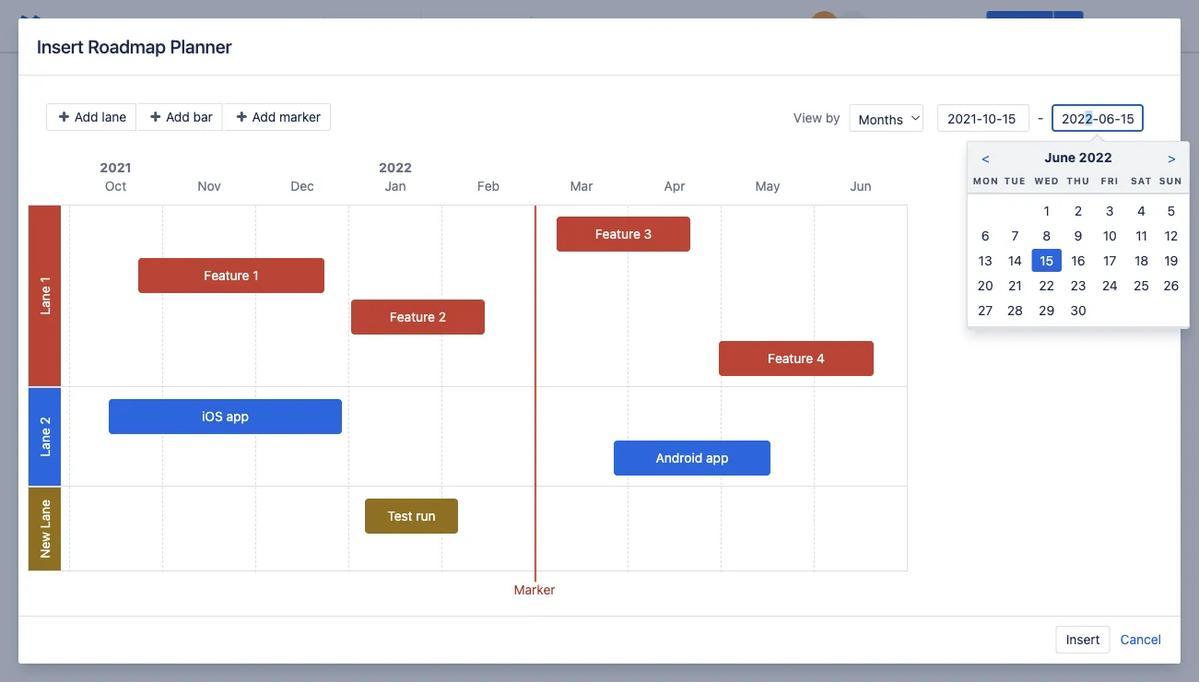 Task type: locate. For each thing, give the bounding box(es) containing it.
edit image
[[509, 586, 531, 609]]

1 horizontal spatial app
[[706, 450, 729, 466]]

0 horizontal spatial 3
[[644, 226, 652, 242]]

0 vertical spatial app
[[226, 409, 249, 424]]

16
[[1072, 253, 1086, 268]]

2 horizontal spatial 1
[[1044, 203, 1050, 218]]

planner up 2022 jan
[[342, 121, 393, 139]]

0 horizontal spatial app
[[226, 409, 249, 424]]

17 link
[[1096, 249, 1125, 272]]

go wide image
[[561, 586, 583, 609]]

add bar
[[162, 109, 213, 124]]

0 horizontal spatial insert
[[37, 36, 84, 57]]

10
[[1104, 228, 1117, 243]]

0 horizontal spatial 1
[[37, 277, 52, 283]]

15 link
[[1032, 249, 1062, 272]]

layouts image
[[677, 15, 699, 37]]

3 add from the left
[[252, 109, 276, 124]]

add marker
[[249, 109, 321, 124]]

yy-mm-dd text field
[[938, 104, 1030, 132]]

12 link
[[1159, 224, 1185, 247]]

0 vertical spatial 2
[[1075, 203, 1083, 218]]

1 horizontal spatial 2
[[439, 309, 446, 325]]

0 vertical spatial 3
[[1106, 203, 1114, 218]]

sat
[[1131, 176, 1153, 186]]

1 lane from the top
[[37, 286, 52, 315]]

1 vertical spatial insert
[[1067, 632, 1101, 647]]

1 vertical spatial roadmap
[[275, 121, 339, 139]]

30 link
[[1064, 299, 1094, 322]]

2 lane from the top
[[37, 428, 52, 457]]

1 add from the left
[[74, 109, 98, 124]]

insert left cancel
[[1067, 632, 1101, 647]]

3 inside the insert roadmap planner dialog
[[644, 226, 652, 242]]

1 horizontal spatial roadmap
[[275, 121, 339, 139]]

planner
[[170, 36, 232, 57], [342, 121, 393, 139]]

0 horizontal spatial roadmap
[[88, 36, 166, 57]]

21
[[1009, 278, 1022, 293]]

2 horizontal spatial 2
[[1075, 203, 1083, 218]]

italic ⌘i image
[[272, 15, 294, 37]]

app right android
[[706, 450, 729, 466]]

bar
[[193, 109, 213, 124]]

outdent ⇧tab image
[[477, 15, 499, 37]]

cancel
[[1121, 632, 1162, 647]]

marker
[[514, 582, 556, 597]]

29 link
[[1032, 299, 1062, 322]]

1 vertical spatial 3
[[644, 226, 652, 242]]

feature
[[595, 226, 641, 242], [204, 268, 249, 283], [390, 309, 435, 325], [768, 351, 813, 366]]

add inside 'add bar' "button"
[[166, 109, 190, 124]]

1 inside 1 link
[[1044, 203, 1050, 218]]

2022
[[1079, 150, 1113, 165], [379, 160, 412, 175]]

29
[[1039, 302, 1055, 318]]

9
[[1075, 228, 1083, 243]]

2022 up fri
[[1079, 150, 1113, 165]]

john smith image
[[810, 11, 839, 41]]

0 horizontal spatial 2
[[37, 417, 52, 425]]

11 link
[[1127, 224, 1157, 247]]

28 link
[[1001, 299, 1030, 322]]

add left bar
[[166, 109, 190, 124]]

ios
[[202, 409, 223, 424]]

1 horizontal spatial 4
[[1138, 203, 1146, 218]]

5 link
[[1159, 199, 1185, 222]]

0 horizontal spatial planner
[[170, 36, 232, 57]]

2 vertical spatial 2
[[37, 417, 52, 425]]

confluence image
[[15, 11, 44, 41], [15, 11, 44, 41]]

link image
[[562, 15, 584, 37]]

2 for feature 2
[[439, 309, 446, 325]]

27 link
[[973, 299, 999, 322]]

lane for feature
[[37, 286, 52, 315]]

<
[[982, 150, 990, 166]]

marker
[[279, 109, 321, 124]]

6
[[982, 228, 990, 243]]

0 horizontal spatial 4
[[817, 351, 825, 366]]

nov
[[198, 178, 221, 194]]

10 link
[[1096, 224, 1125, 247]]

by
[[826, 110, 840, 125]]

lane 2
[[37, 417, 52, 457]]

0 vertical spatial insert
[[37, 36, 84, 57]]

indent tab image
[[501, 15, 523, 37]]

1 vertical spatial planner
[[342, 121, 393, 139]]

oct
[[105, 178, 127, 194]]

1 horizontal spatial 3
[[1106, 203, 1114, 218]]

lane 1
[[37, 277, 52, 315]]

thu
[[1067, 176, 1091, 186]]

june 2022
[[1045, 150, 1113, 165]]

add left the marker
[[252, 109, 276, 124]]

1 vertical spatial 4
[[817, 351, 825, 366]]

insert inside insert button
[[1067, 632, 1101, 647]]

add inside add lane button
[[74, 109, 98, 124]]

add left lane
[[74, 109, 98, 124]]

mon tue wed thu
[[973, 176, 1091, 186]]

0 vertical spatial planner
[[170, 36, 232, 57]]

close button
[[1088, 11, 1144, 41]]

2022 up jan
[[379, 160, 412, 175]]

14 link
[[1001, 249, 1030, 272]]

planner inside dialog
[[170, 36, 232, 57]]

app right ios
[[226, 409, 249, 424]]

add lane
[[71, 109, 126, 124]]

16 link
[[1064, 249, 1094, 272]]

1 horizontal spatial insert
[[1067, 632, 1101, 647]]

add inside add marker button
[[252, 109, 276, 124]]

mon
[[973, 176, 999, 186]]

planner left bold ⌘b icon
[[170, 36, 232, 57]]

0 horizontal spatial 2022
[[379, 160, 412, 175]]

0 vertical spatial roadmap
[[88, 36, 166, 57]]

6 link
[[973, 224, 999, 247]]

26 link
[[1159, 274, 1185, 297]]

1 horizontal spatial 1
[[253, 268, 259, 283]]

4 link
[[1127, 199, 1157, 222]]

1 horizontal spatial planner
[[342, 121, 393, 139]]

22 link
[[1032, 274, 1062, 297]]

android
[[656, 450, 703, 466]]

9 link
[[1064, 224, 1094, 247]]

1 for feature 1
[[253, 268, 259, 283]]

0 horizontal spatial add
[[74, 109, 98, 124]]

add for bar
[[166, 109, 190, 124]]

> link
[[1154, 142, 1189, 174]]

2 add from the left
[[166, 109, 190, 124]]

0 vertical spatial lane
[[37, 286, 52, 315]]

mention image
[[608, 15, 630, 37]]

< link
[[968, 142, 1003, 174]]

lane for ios
[[37, 428, 52, 457]]

1 vertical spatial 2
[[439, 309, 446, 325]]

1 link
[[1032, 199, 1062, 222]]

1 vertical spatial lane
[[37, 428, 52, 457]]

add
[[74, 109, 98, 124], [166, 109, 190, 124], [252, 109, 276, 124]]

roadmap planner image
[[253, 119, 275, 141]]

add for lane
[[74, 109, 98, 124]]

feature 2
[[390, 309, 446, 325]]

1 vertical spatial app
[[706, 450, 729, 466]]

numbered list ⌘⇧7 image
[[454, 15, 476, 37]]

insert roadmap planner
[[37, 36, 232, 57]]

1 horizontal spatial add
[[166, 109, 190, 124]]

1
[[1044, 203, 1050, 218], [253, 268, 259, 283], [37, 277, 52, 283]]

saved
[[755, 18, 791, 33]]

lane
[[37, 286, 52, 315], [37, 428, 52, 457], [37, 500, 52, 529]]

2 horizontal spatial add
[[252, 109, 276, 124]]

19
[[1165, 253, 1179, 268]]

4 inside the insert roadmap planner dialog
[[817, 351, 825, 366]]

roadmap inside dialog
[[88, 36, 166, 57]]

3
[[1106, 203, 1114, 218], [644, 226, 652, 242]]

apr
[[664, 178, 686, 194]]

insert up add lane button
[[37, 36, 84, 57]]

app
[[226, 409, 249, 424], [706, 450, 729, 466]]

roadmap
[[88, 36, 166, 57], [275, 121, 339, 139]]

>
[[1168, 150, 1176, 166]]

25
[[1134, 278, 1150, 293]]

undo ⌘z image
[[59, 15, 81, 37]]

2 vertical spatial lane
[[37, 500, 52, 529]]



Task type: vqa. For each thing, say whether or not it's contained in the screenshot.
Comment Icon
no



Task type: describe. For each thing, give the bounding box(es) containing it.
11
[[1136, 228, 1148, 243]]

20 link
[[973, 274, 999, 297]]

insert for insert roadmap planner
[[37, 36, 84, 57]]

close
[[1099, 18, 1133, 33]]

view by
[[794, 110, 840, 125]]

1 horizontal spatial 2022
[[1079, 150, 1113, 165]]

20
[[978, 278, 994, 293]]

roadmap planner
[[275, 121, 393, 139]]

26
[[1164, 278, 1180, 293]]

7
[[1012, 228, 1019, 243]]

14
[[1009, 253, 1023, 268]]

13 link
[[973, 249, 999, 272]]

adjust update settings image
[[1058, 15, 1080, 37]]

15
[[1040, 253, 1054, 268]]

add for marker
[[252, 109, 276, 124]]

add marker button
[[225, 103, 331, 131]]

3 lane from the top
[[37, 500, 52, 529]]

23 link
[[1064, 274, 1094, 297]]

ios app
[[202, 409, 249, 424]]

new
[[37, 532, 52, 559]]

24 link
[[1096, 274, 1125, 297]]

2 for lane 2
[[37, 417, 52, 425]]

tue
[[1005, 176, 1027, 186]]

android app
[[656, 450, 729, 466]]

18 link
[[1127, 249, 1157, 272]]

june
[[1045, 150, 1076, 165]]

18
[[1135, 253, 1149, 268]]

22
[[1040, 278, 1055, 293]]

back to center image
[[535, 586, 557, 609]]

update button
[[987, 11, 1054, 41]]

27
[[978, 302, 993, 318]]

2021 oct
[[100, 160, 131, 194]]

jan
[[385, 178, 406, 194]]

view
[[794, 110, 823, 125]]

5
[[1168, 203, 1176, 218]]

insert for insert
[[1067, 632, 1101, 647]]

feature 4
[[768, 351, 825, 366]]

feature for feature 3
[[595, 226, 641, 242]]

2 link
[[1064, 199, 1094, 222]]

action item image
[[539, 15, 561, 37]]

test run
[[388, 509, 436, 524]]

emoji image
[[631, 15, 653, 37]]

table image
[[654, 15, 676, 37]]

lane
[[102, 109, 126, 124]]

24
[[1103, 278, 1118, 293]]

2022 inside the insert roadmap planner dialog
[[379, 160, 412, 175]]

3 inside "link"
[[1106, 203, 1114, 218]]

add lane button
[[46, 103, 137, 131]]

jun
[[850, 178, 872, 194]]

feature for feature 4
[[768, 351, 813, 366]]

17
[[1104, 253, 1117, 268]]

may
[[756, 178, 780, 194]]

bullet list ⌘⇧8 image
[[430, 15, 452, 37]]

feature for feature 2
[[390, 309, 435, 325]]

sat sun
[[1131, 176, 1183, 186]]

7 link
[[1001, 224, 1030, 247]]

0 vertical spatial 4
[[1138, 203, 1146, 218]]

30
[[1071, 302, 1087, 318]]

feature 3
[[595, 226, 652, 242]]

insert button
[[1056, 626, 1111, 654]]

test
[[388, 509, 413, 524]]

app for android app
[[706, 450, 729, 466]]

25 link
[[1127, 274, 1157, 297]]

2 inside 2 link
[[1075, 203, 1083, 218]]

28
[[1008, 302, 1023, 318]]

wed
[[1035, 176, 1060, 186]]

12
[[1165, 228, 1179, 243]]

new lane
[[37, 500, 52, 559]]

app for ios app
[[226, 409, 249, 424]]

run
[[416, 509, 436, 524]]

23
[[1071, 278, 1087, 293]]

3 link
[[1096, 199, 1125, 222]]

21 link
[[1001, 274, 1030, 297]]

dec
[[291, 178, 314, 194]]

add image, video, or file image
[[585, 15, 607, 37]]

sun
[[1160, 176, 1183, 186]]

fri
[[1101, 176, 1119, 186]]

add bar button
[[138, 103, 223, 131]]

1 for lane 1
[[37, 277, 52, 283]]

feature 1
[[204, 268, 259, 283]]

yy-mm-dd text field
[[1052, 104, 1144, 132]]

insert roadmap planner dialog
[[18, 18, 1181, 664]]

8
[[1043, 228, 1051, 243]]

-
[[1035, 110, 1047, 126]]

bold ⌘b image
[[247, 15, 270, 37]]

redo ⌘⇧z image
[[82, 15, 104, 37]]

13
[[979, 253, 993, 268]]

feb
[[478, 178, 500, 194]]

19 link
[[1159, 249, 1185, 272]]

feature for feature 1
[[204, 268, 249, 283]]

8 link
[[1032, 224, 1062, 247]]



